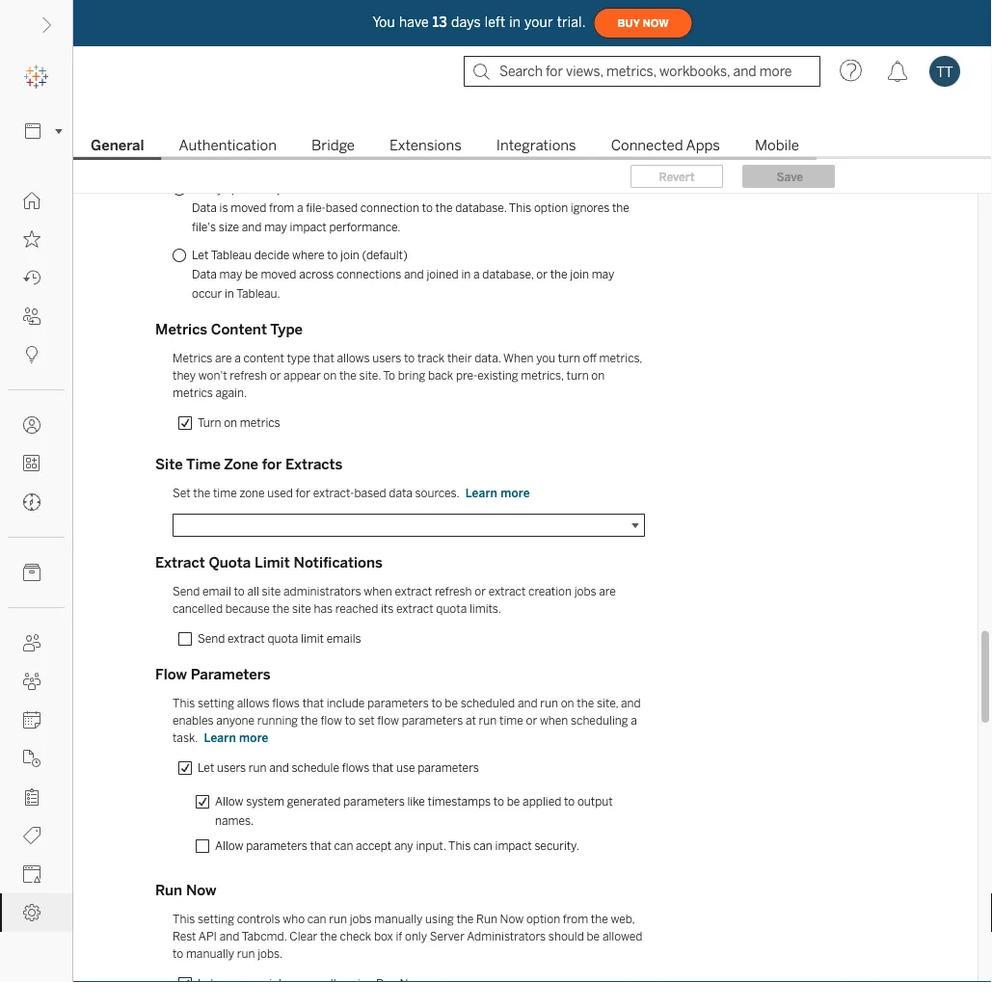Task type: describe. For each thing, give the bounding box(es) containing it.
(default)
[[362, 248, 408, 262]]

0 vertical spatial time
[[213, 486, 237, 500]]

their
[[447, 351, 472, 365]]

this setting controls who can run jobs manually using the run now option from the web, rest api and tabcmd. clear the check box if only server administrators should be allowed to manually run jobs.
[[173, 913, 643, 961]]

parameters down system
[[246, 839, 307, 853]]

extract
[[155, 554, 205, 572]]

sub-spaces tab list
[[73, 135, 992, 160]]

this inside this setting controls who can run jobs manually using the run now option from the web, rest api and tabcmd. clear the check box if only server administrators should be allowed to manually run jobs.
[[173, 913, 195, 927]]

be inside this setting controls who can run jobs manually using the run now option from the web, rest api and tabcmd. clear the check box if only server administrators should be allowed to manually run jobs.
[[587, 930, 600, 944]]

0 vertical spatial run
[[155, 882, 182, 900]]

and right scheduled
[[518, 697, 538, 711]]

timestamps
[[428, 795, 491, 809]]

run now
[[155, 882, 217, 900]]

the left database.
[[435, 201, 453, 215]]

perform
[[232, 182, 275, 196]]

from inside always perform joins in the database data is moved from a file-based connection to the database. this option ignores the file's size and may impact performance.
[[269, 201, 294, 215]]

be inside allow system generated parameters like timestamps to be applied to output names.
[[507, 795, 520, 809]]

learn more
[[204, 731, 269, 745]]

send for send extract quota limit emails
[[198, 632, 225, 646]]

site
[[155, 456, 183, 473]]

metrics for metrics are a content type that allows users to track their data. when you turn off metrics, they won't refresh or appear on the site. to bring back pre-existing metrics, turn on metrics again.
[[173, 351, 212, 365]]

0 horizontal spatial quota
[[267, 632, 298, 646]]

when inside the send email to all site administrators when extract refresh or extract creation jobs are cancelled because the site has reached its extract quota limits.
[[364, 585, 392, 599]]

they
[[173, 369, 196, 383]]

file's
[[192, 220, 216, 234]]

ignores
[[571, 201, 610, 215]]

moved inside always perform joins in the database data is moved from a file-based connection to the database. this option ignores the file's size and may impact performance.
[[231, 201, 266, 215]]

applied
[[523, 795, 562, 809]]

or inside this setting allows flows that include parameters to be scheduled and run on the site, and enables anyone running the flow to set flow parameters at run time or when scheduling a task.
[[526, 714, 537, 728]]

include
[[327, 697, 365, 711]]

existing
[[478, 369, 518, 383]]

0 horizontal spatial may
[[219, 268, 242, 282]]

connected
[[611, 137, 683, 154]]

performance.
[[329, 220, 401, 234]]

this right input.
[[448, 839, 471, 853]]

1 horizontal spatial can
[[334, 839, 353, 853]]

1 vertical spatial metrics,
[[521, 369, 564, 383]]

flow parameters
[[155, 666, 271, 684]]

tableau.
[[236, 287, 280, 301]]

used
[[267, 486, 293, 500]]

0 vertical spatial learn
[[465, 486, 498, 500]]

limits.
[[470, 602, 501, 616]]

you
[[373, 14, 395, 30]]

site,
[[597, 697, 618, 711]]

notifications
[[294, 554, 383, 572]]

decide
[[254, 248, 290, 262]]

to inside this setting controls who can run jobs manually using the run now option from the web, rest api and tabcmd. clear the check box if only server administrators should be allowed to manually run jobs.
[[173, 947, 183, 961]]

that inside this setting allows flows that include parameters to be scheduled and run on the site, and enables anyone running the flow to set flow parameters at run time or when scheduling a task.
[[302, 697, 324, 711]]

metrics content type
[[155, 321, 303, 338]]

is
[[219, 201, 228, 215]]

to left output
[[564, 795, 575, 809]]

anyone
[[216, 714, 255, 728]]

jobs inside this setting controls who can run jobs manually using the run now option from the web, rest api and tabcmd. clear the check box if only server administrators should be allowed to manually run jobs.
[[350, 913, 372, 927]]

the right the ignores
[[612, 201, 630, 215]]

run left jobs.
[[237, 947, 255, 961]]

web,
[[611, 913, 635, 927]]

metrics for metrics content type
[[155, 321, 207, 338]]

0 vertical spatial more
[[501, 486, 530, 500]]

running
[[257, 714, 298, 728]]

because
[[225, 602, 270, 616]]

when
[[503, 351, 534, 365]]

using
[[425, 913, 454, 927]]

run left site,
[[540, 697, 558, 711]]

2 horizontal spatial may
[[592, 268, 615, 282]]

that down generated
[[310, 839, 332, 853]]

the inside the send email to all site administrators when extract refresh or extract creation jobs are cancelled because the site has reached its extract quota limits.
[[272, 602, 290, 616]]

authentication
[[179, 137, 277, 154]]

site.
[[359, 369, 381, 383]]

main navigation. press the up and down arrow keys to access links. element
[[0, 181, 72, 932]]

learn more link for site time zone for extracts
[[460, 486, 536, 501]]

the right running
[[301, 714, 318, 728]]

to inside metrics are a content type that allows users to track their data. when you turn off metrics, they won't refresh or appear on the site. to bring back pre-existing metrics, turn on metrics again.
[[404, 351, 415, 365]]

2 flow from the left
[[377, 714, 399, 728]]

scheduling
[[571, 714, 628, 728]]

0 horizontal spatial manually
[[186, 947, 234, 961]]

flows inside this setting allows flows that include parameters to be scheduled and run on the site, and enables anyone running the flow to set flow parameters at run time or when scheduling a task.
[[272, 697, 300, 711]]

rest
[[173, 930, 196, 944]]

zone
[[224, 456, 258, 473]]

trial.
[[557, 14, 586, 30]]

tabcmd.
[[242, 930, 287, 944]]

and inside let tableau decide where to join (default) data may be moved across connections and joined in a database, or the join may occur in tableau.
[[404, 268, 424, 282]]

data inside let tableau decide where to join (default) data may be moved across connections and joined in a database, or the join may occur in tableau.
[[192, 268, 217, 282]]

allow for allow parameters that can accept any input. this can impact security.
[[215, 839, 244, 853]]

bring
[[398, 369, 425, 383]]

option inside this setting controls who can run jobs manually using the run now option from the web, rest api and tabcmd. clear the check box if only server administrators should be allowed to manually run jobs.
[[526, 913, 560, 927]]

be inside let tableau decide where to join (default) data may be moved across connections and joined in a database, or the join may occur in tableau.
[[245, 268, 258, 282]]

1 vertical spatial turn
[[567, 369, 589, 383]]

appear
[[284, 369, 321, 383]]

security.
[[535, 839, 580, 853]]

in right joined
[[461, 268, 471, 282]]

integrations
[[496, 137, 576, 154]]

to left scheduled
[[431, 697, 442, 711]]

output
[[578, 795, 613, 809]]

revert button
[[631, 165, 723, 188]]

are inside metrics are a content type that allows users to track their data. when you turn off metrics, they won't refresh or appear on the site. to bring back pre-existing metrics, turn on metrics again.
[[215, 351, 232, 365]]

always perform joins in the database data is moved from a file-based connection to the database. this option ignores the file's size and may impact performance.
[[192, 182, 630, 234]]

let for let tableau decide where to join (default) data may be moved across connections and joined in a database, or the join may occur in tableau.
[[192, 248, 209, 262]]

now for run now
[[186, 882, 217, 900]]

2 horizontal spatial can
[[473, 839, 493, 853]]

1 vertical spatial based
[[354, 486, 386, 500]]

metrics are a content type that allows users to track their data. when you turn off metrics, they won't refresh or appear on the site. to bring back pre-existing metrics, turn on metrics again.
[[173, 351, 642, 400]]

this inside always perform joins in the database data is moved from a file-based connection to the database. this option ignores the file's size and may impact performance.
[[509, 201, 532, 215]]

send extract quota limit emails
[[198, 632, 361, 646]]

can inside this setting controls who can run jobs manually using the run now option from the web, rest api and tabcmd. clear the check box if only server administrators should be allowed to manually run jobs.
[[307, 913, 326, 927]]

allow parameters that can accept any input. this can impact security.
[[215, 839, 580, 853]]

flow
[[155, 666, 187, 684]]

send email to all site administrators when extract refresh or extract creation jobs are cancelled because the site has reached its extract quota limits.
[[173, 585, 616, 616]]

parameters up timestamps
[[418, 761, 479, 775]]

the left web,
[[591, 913, 608, 927]]

administrators
[[284, 585, 361, 599]]

the inside let tableau decide where to join (default) data may be moved across connections and joined in a database, or the join may occur in tableau.
[[550, 268, 568, 282]]

to
[[383, 369, 395, 383]]

parameters up set
[[368, 697, 429, 711]]

setting for now
[[198, 913, 234, 927]]

track
[[418, 351, 445, 365]]

set
[[358, 714, 375, 728]]

send for send email to all site administrators when extract refresh or extract creation jobs are cancelled because the site has reached its extract quota limits.
[[173, 585, 200, 599]]

let users run and schedule flows that use parameters
[[198, 761, 479, 775]]

time inside this setting allows flows that include parameters to be scheduled and run on the site, and enables anyone running the flow to set flow parameters at run time or when scheduling a task.
[[500, 714, 523, 728]]

in right the occur
[[225, 287, 234, 301]]

set
[[173, 486, 191, 500]]

quota inside the send email to all site administrators when extract refresh or extract creation jobs are cancelled because the site has reached its extract quota limits.
[[436, 602, 467, 616]]

users inside metrics are a content type that allows users to track their data. when you turn off metrics, they won't refresh or appear on the site. to bring back pre-existing metrics, turn on metrics again.
[[372, 351, 401, 365]]

0 vertical spatial site
[[262, 585, 281, 599]]

revert
[[659, 169, 695, 183]]

mobile
[[755, 137, 799, 154]]

the right clear
[[320, 930, 337, 944]]

at
[[466, 714, 476, 728]]

parameters left at
[[402, 714, 463, 728]]

0 vertical spatial join
[[340, 248, 359, 262]]

connections
[[337, 268, 401, 282]]

the left site,
[[577, 697, 594, 711]]

set the time zone used for extract-based data sources. learn more
[[173, 486, 530, 500]]

check
[[340, 930, 371, 944]]

a inside this setting allows flows that include parameters to be scheduled and run on the site, and enables anyone running the flow to set flow parameters at run time or when scheduling a task.
[[631, 714, 637, 728]]

refresh inside the send email to all site administrators when extract refresh or extract creation jobs are cancelled because the site has reached its extract quota limits.
[[435, 585, 472, 599]]

on right turn
[[224, 416, 237, 430]]

emails
[[327, 632, 361, 646]]

let tableau decide where to join (default) data may be moved across connections and joined in a database, or the join may occur in tableau.
[[192, 248, 615, 301]]

now for buy now
[[643, 17, 669, 29]]

limit
[[255, 554, 290, 572]]

always
[[192, 182, 229, 196]]

extensions
[[390, 137, 462, 154]]

reached
[[335, 602, 378, 616]]

controls
[[237, 913, 280, 927]]

input.
[[416, 839, 446, 853]]

from inside this setting controls who can run jobs manually using the run now option from the web, rest api and tabcmd. clear the check box if only server administrators should be allowed to manually run jobs.
[[563, 913, 588, 927]]

0 horizontal spatial for
[[262, 456, 282, 473]]

run inside this setting controls who can run jobs manually using the run now option from the web, rest api and tabcmd. clear the check box if only server administrators should be allowed to manually run jobs.
[[476, 913, 497, 927]]

allow for allow system generated parameters like timestamps to be applied to output names.
[[215, 795, 244, 809]]

quota
[[209, 554, 251, 572]]



Task type: locate. For each thing, give the bounding box(es) containing it.
that right type
[[313, 351, 334, 365]]

a inside always perform joins in the database data is moved from a file-based connection to the database. this option ignores the file's size and may impact performance.
[[297, 201, 303, 215]]

based inside always perform joins in the database data is moved from a file-based connection to the database. this option ignores the file's size and may impact performance.
[[326, 201, 358, 215]]

1 horizontal spatial users
[[372, 351, 401, 365]]

based
[[326, 201, 358, 215], [354, 486, 386, 500]]

let inside let tableau decide where to join (default) data may be moved across connections and joined in a database, or the join may occur in tableau.
[[192, 248, 209, 262]]

be right "should"
[[587, 930, 600, 944]]

extract-
[[313, 486, 354, 500]]

0 horizontal spatial can
[[307, 913, 326, 927]]

1 horizontal spatial manually
[[374, 913, 423, 927]]

manually
[[374, 913, 423, 927], [186, 947, 234, 961]]

join
[[340, 248, 359, 262], [570, 268, 589, 282]]

time left zone
[[213, 486, 237, 500]]

time
[[213, 486, 237, 500], [500, 714, 523, 728]]

1 horizontal spatial for
[[296, 486, 311, 500]]

that left use
[[372, 761, 394, 775]]

0 vertical spatial moved
[[231, 201, 266, 215]]

allow system generated parameters like timestamps to be applied to output names.
[[215, 795, 613, 828]]

manually up if
[[374, 913, 423, 927]]

1 vertical spatial jobs
[[350, 913, 372, 927]]

send down cancelled
[[198, 632, 225, 646]]

1 horizontal spatial allows
[[337, 351, 370, 365]]

administrators
[[467, 930, 546, 944]]

1 vertical spatial now
[[186, 882, 217, 900]]

database,
[[482, 268, 534, 282]]

metrics inside metrics are a content type that allows users to track their data. when you turn off metrics, they won't refresh or appear on the site. to bring back pre-existing metrics, turn on metrics again.
[[173, 351, 212, 365]]

0 horizontal spatial metrics
[[173, 386, 213, 400]]

from down joins
[[269, 201, 294, 215]]

1 vertical spatial run
[[476, 913, 497, 927]]

database.
[[455, 201, 507, 215]]

0 vertical spatial data
[[192, 201, 217, 215]]

option inside always perform joins in the database data is moved from a file-based connection to the database. this option ignores the file's size and may impact performance.
[[534, 201, 568, 215]]

1 vertical spatial join
[[570, 268, 589, 282]]

let for let users run and schedule flows that use parameters
[[198, 761, 214, 775]]

and inside always perform joins in the database data is moved from a file-based connection to the database. this option ignores the file's size and may impact performance.
[[242, 220, 262, 234]]

run up system
[[249, 761, 267, 775]]

0 horizontal spatial time
[[213, 486, 237, 500]]

days
[[451, 14, 481, 30]]

1 horizontal spatial time
[[500, 714, 523, 728]]

may up decide at the top
[[264, 220, 287, 234]]

site right all
[[262, 585, 281, 599]]

or right database,
[[536, 268, 548, 282]]

quota left limit
[[267, 632, 298, 646]]

this inside this setting allows flows that include parameters to be scheduled and run on the site, and enables anyone running the flow to set flow parameters at run time or when scheduling a task.
[[173, 697, 195, 711]]

turn
[[198, 416, 221, 430]]

metrics
[[155, 321, 207, 338], [173, 351, 212, 365]]

extracts
[[285, 456, 343, 473]]

pre-
[[456, 369, 478, 383]]

0 vertical spatial users
[[372, 351, 401, 365]]

connection
[[360, 201, 419, 215]]

send
[[173, 585, 200, 599], [198, 632, 225, 646]]

1 horizontal spatial site
[[292, 602, 311, 616]]

data.
[[475, 351, 501, 365]]

allow
[[215, 795, 244, 809], [215, 839, 244, 853]]

and left schedule
[[269, 761, 289, 775]]

navigation panel element
[[0, 58, 72, 932]]

learn down anyone
[[204, 731, 236, 745]]

general
[[91, 137, 144, 154]]

to inside the send email to all site administrators when extract refresh or extract creation jobs are cancelled because the site has reached its extract quota limits.
[[234, 585, 245, 599]]

impact inside always perform joins in the database data is moved from a file-based connection to the database. this option ignores the file's size and may impact performance.
[[290, 220, 327, 234]]

api
[[198, 930, 217, 944]]

1 horizontal spatial learn more link
[[460, 486, 536, 501]]

cross-database joins option group
[[173, 179, 645, 304]]

0 vertical spatial allows
[[337, 351, 370, 365]]

0 horizontal spatial impact
[[290, 220, 327, 234]]

run up the rest
[[155, 882, 182, 900]]

a right the scheduling
[[631, 714, 637, 728]]

the up send extract quota limit emails
[[272, 602, 290, 616]]

setting for parameters
[[198, 697, 234, 711]]

0 horizontal spatial from
[[269, 201, 294, 215]]

refresh up limits.
[[435, 585, 472, 599]]

and left joined
[[404, 268, 424, 282]]

be inside this setting allows flows that include parameters to be scheduled and run on the site, and enables anyone running the flow to set flow parameters at run time or when scheduling a task.
[[445, 697, 458, 711]]

1 horizontal spatial impact
[[495, 839, 532, 853]]

sources.
[[415, 486, 460, 500]]

setting up "api" at the left of the page
[[198, 913, 234, 927]]

1 horizontal spatial jobs
[[574, 585, 596, 599]]

server
[[430, 930, 465, 944]]

have
[[399, 14, 429, 30]]

metrics, right the off
[[599, 351, 642, 365]]

more
[[501, 486, 530, 500], [239, 731, 269, 745]]

0 vertical spatial quota
[[436, 602, 467, 616]]

0 horizontal spatial refresh
[[230, 369, 267, 383]]

in right left
[[509, 14, 521, 30]]

more inside learn more "link"
[[239, 731, 269, 745]]

tableau
[[211, 248, 252, 262]]

type
[[270, 321, 303, 338]]

let down file's
[[192, 248, 209, 262]]

now inside 'buy now' button
[[643, 17, 669, 29]]

if
[[396, 930, 402, 944]]

let down task.
[[198, 761, 214, 775]]

content
[[211, 321, 267, 338]]

or inside the send email to all site administrators when extract refresh or extract creation jobs are cancelled because the site has reached its extract quota limits.
[[475, 585, 486, 599]]

site
[[262, 585, 281, 599], [292, 602, 311, 616]]

0 vertical spatial are
[[215, 351, 232, 365]]

when left the scheduling
[[540, 714, 568, 728]]

allowed
[[603, 930, 643, 944]]

1 allow from the top
[[215, 795, 244, 809]]

the up file-
[[317, 182, 334, 196]]

0 vertical spatial send
[[173, 585, 200, 599]]

1 flow from the left
[[321, 714, 342, 728]]

type
[[287, 351, 310, 365]]

run right at
[[479, 714, 497, 728]]

1 horizontal spatial learn
[[465, 486, 498, 500]]

1 horizontal spatial quota
[[436, 602, 467, 616]]

metrics up they
[[173, 351, 212, 365]]

1 vertical spatial metrics
[[173, 351, 212, 365]]

metrics down the occur
[[155, 321, 207, 338]]

refresh
[[230, 369, 267, 383], [435, 585, 472, 599]]

1 vertical spatial users
[[217, 761, 246, 775]]

send inside the send email to all site administrators when extract refresh or extract creation jobs are cancelled because the site has reached its extract quota limits.
[[173, 585, 200, 599]]

in right joins
[[305, 182, 314, 196]]

2 data from the top
[[192, 268, 217, 282]]

can up clear
[[307, 913, 326, 927]]

1 setting from the top
[[198, 697, 234, 711]]

a inside metrics are a content type that allows users to track their data. when you turn off metrics, they won't refresh or appear on the site. to bring back pre-existing metrics, turn on metrics again.
[[235, 351, 241, 365]]

may down the ignores
[[592, 268, 615, 282]]

flows up running
[[272, 697, 300, 711]]

or down content
[[270, 369, 281, 383]]

a
[[297, 201, 303, 215], [473, 268, 480, 282], [235, 351, 241, 365], [631, 714, 637, 728]]

1 vertical spatial learn
[[204, 731, 236, 745]]

0 vertical spatial metrics,
[[599, 351, 642, 365]]

zone
[[240, 486, 265, 500]]

learn right sources.
[[465, 486, 498, 500]]

1 vertical spatial send
[[198, 632, 225, 646]]

0 horizontal spatial allows
[[237, 697, 270, 711]]

1 horizontal spatial from
[[563, 913, 588, 927]]

data inside always perform joins in the database data is moved from a file-based connection to the database. this option ignores the file's size and may impact performance.
[[192, 201, 217, 215]]

be left the applied
[[507, 795, 520, 809]]

0 horizontal spatial metrics,
[[521, 369, 564, 383]]

to right where
[[327, 248, 338, 262]]

0 horizontal spatial flow
[[321, 714, 342, 728]]

1 vertical spatial manually
[[186, 947, 234, 961]]

0 horizontal spatial learn
[[204, 731, 236, 745]]

on inside this setting allows flows that include parameters to be scheduled and run on the site, and enables anyone running the flow to set flow parameters at run time or when scheduling a task.
[[561, 697, 574, 711]]

1 horizontal spatial more
[[501, 486, 530, 500]]

0 horizontal spatial users
[[217, 761, 246, 775]]

1 horizontal spatial refresh
[[435, 585, 472, 599]]

left
[[485, 14, 505, 30]]

the right set at left
[[193, 486, 210, 500]]

2 setting from the top
[[198, 913, 234, 927]]

0 horizontal spatial are
[[215, 351, 232, 365]]

this up 'enables' on the bottom left of the page
[[173, 697, 195, 711]]

1 horizontal spatial flow
[[377, 714, 399, 728]]

now right buy
[[643, 17, 669, 29]]

2 horizontal spatial now
[[643, 17, 669, 29]]

allows up anyone
[[237, 697, 270, 711]]

setting inside this setting controls who can run jobs manually using the run now option from the web, rest api and tabcmd. clear the check box if only server administrators should be allowed to manually run jobs.
[[198, 913, 234, 927]]

in inside always perform joins in the database data is moved from a file-based connection to the database. this option ignores the file's size and may impact performance.
[[305, 182, 314, 196]]

1 horizontal spatial join
[[570, 268, 589, 282]]

based down database
[[326, 201, 358, 215]]

data up file's
[[192, 201, 217, 215]]

creation
[[528, 585, 572, 599]]

back
[[428, 369, 453, 383]]

jobs inside the send email to all site administrators when extract refresh or extract creation jobs are cancelled because the site has reached its extract quota limits.
[[574, 585, 596, 599]]

that
[[313, 351, 334, 365], [302, 697, 324, 711], [372, 761, 394, 775], [310, 839, 332, 853]]

are inside the send email to all site administrators when extract refresh or extract creation jobs are cancelled because the site has reached its extract quota limits.
[[599, 585, 616, 599]]

enables
[[173, 714, 214, 728]]

the left site.
[[339, 369, 357, 383]]

this setting allows flows that include parameters to be scheduled and run on the site, and enables anyone running the flow to set flow parameters at run time or when scheduling a task.
[[173, 697, 641, 745]]

allow inside allow system generated parameters like timestamps to be applied to output names.
[[215, 795, 244, 809]]

and inside this setting controls who can run jobs manually using the run now option from the web, rest api and tabcmd. clear the check box if only server administrators should be allowed to manually run jobs.
[[220, 930, 239, 944]]

learn more link for flow parameters
[[198, 730, 274, 746]]

1 horizontal spatial run
[[476, 913, 497, 927]]

the
[[317, 182, 334, 196], [435, 201, 453, 215], [612, 201, 630, 215], [550, 268, 568, 282], [339, 369, 357, 383], [193, 486, 210, 500], [272, 602, 290, 616], [577, 697, 594, 711], [301, 714, 318, 728], [457, 913, 474, 927], [591, 913, 608, 927], [320, 930, 337, 944]]

on right appear
[[323, 369, 337, 383]]

jobs up check
[[350, 913, 372, 927]]

are
[[215, 351, 232, 365], [599, 585, 616, 599]]

0 vertical spatial allow
[[215, 795, 244, 809]]

1 horizontal spatial metrics
[[240, 416, 280, 430]]

0 horizontal spatial run
[[155, 882, 182, 900]]

the right database,
[[550, 268, 568, 282]]

you have 13 days left in your trial.
[[373, 14, 586, 30]]

for
[[262, 456, 282, 473], [296, 486, 311, 500]]

1 horizontal spatial when
[[540, 714, 568, 728]]

metrics down again.
[[240, 416, 280, 430]]

allows inside metrics are a content type that allows users to track their data. when you turn off metrics, they won't refresh or appear on the site. to bring back pre-existing metrics, turn on metrics again.
[[337, 351, 370, 365]]

schedule
[[292, 761, 339, 775]]

size
[[219, 220, 239, 234]]

a left database,
[[473, 268, 480, 282]]

1 vertical spatial from
[[563, 913, 588, 927]]

parameters inside allow system generated parameters like timestamps to be applied to output names.
[[343, 795, 405, 809]]

0 vertical spatial manually
[[374, 913, 423, 927]]

the inside metrics are a content type that allows users to track their data. when you turn off metrics, they won't refresh or appear on the site. to bring back pre-existing metrics, turn on metrics again.
[[339, 369, 357, 383]]

you
[[536, 351, 556, 365]]

off
[[583, 351, 597, 365]]

0 vertical spatial impact
[[290, 220, 327, 234]]

1 vertical spatial metrics
[[240, 416, 280, 430]]

and right site,
[[621, 697, 641, 711]]

or inside let tableau decide where to join (default) data may be moved across connections and joined in a database, or the join may occur in tableau.
[[536, 268, 548, 282]]

quota left limits.
[[436, 602, 467, 616]]

users down learn more
[[217, 761, 246, 775]]

learn more link
[[460, 486, 536, 501], [198, 730, 274, 746]]

in
[[509, 14, 521, 30], [305, 182, 314, 196], [461, 268, 471, 282], [225, 287, 234, 301]]

the up server
[[457, 913, 474, 927]]

0 vertical spatial metrics
[[173, 386, 213, 400]]

or
[[536, 268, 548, 282], [270, 369, 281, 383], [475, 585, 486, 599], [526, 714, 537, 728]]

run up administrators
[[476, 913, 497, 927]]

data up the occur
[[192, 268, 217, 282]]

allow up names. at bottom left
[[215, 795, 244, 809]]

be up tableau.
[[245, 268, 258, 282]]

1 horizontal spatial may
[[264, 220, 287, 234]]

0 horizontal spatial when
[[364, 585, 392, 599]]

quota
[[436, 602, 467, 616], [267, 632, 298, 646]]

who
[[283, 913, 305, 927]]

navigation
[[73, 131, 992, 160]]

0 vertical spatial metrics
[[155, 321, 207, 338]]

or up limits.
[[475, 585, 486, 599]]

0 vertical spatial when
[[364, 585, 392, 599]]

when up its
[[364, 585, 392, 599]]

refresh inside metrics are a content type that allows users to track their data. when you turn off metrics, they won't refresh or appear on the site. to bring back pre-existing metrics, turn on metrics again.
[[230, 369, 267, 383]]

1 vertical spatial flows
[[342, 761, 370, 775]]

can left accept
[[334, 839, 353, 853]]

limit
[[301, 632, 324, 646]]

has
[[314, 602, 333, 616]]

are right creation on the bottom of the page
[[599, 585, 616, 599]]

0 vertical spatial turn
[[558, 351, 580, 365]]

metrics, down you
[[521, 369, 564, 383]]

0 vertical spatial based
[[326, 201, 358, 215]]

may down tableau
[[219, 268, 242, 282]]

that inside metrics are a content type that allows users to track their data. when you turn off metrics, they won't refresh or appear on the site. to bring back pre-existing metrics, turn on metrics again.
[[313, 351, 334, 365]]

time down scheduled
[[500, 714, 523, 728]]

may inside always perform joins in the database data is moved from a file-based connection to the database. this option ignores the file's size and may impact performance.
[[264, 220, 287, 234]]

can down timestamps
[[473, 839, 493, 853]]

this right database.
[[509, 201, 532, 215]]

2 vertical spatial now
[[500, 913, 524, 927]]

setting
[[198, 697, 234, 711], [198, 913, 234, 927]]

now
[[643, 17, 669, 29], [186, 882, 217, 900], [500, 913, 524, 927]]

option up "should"
[[526, 913, 560, 927]]

or inside metrics are a content type that allows users to track their data. when you turn off metrics, they won't refresh or appear on the site. to bring back pre-existing metrics, turn on metrics again.
[[270, 369, 281, 383]]

1 vertical spatial option
[[526, 913, 560, 927]]

moved down decide at the top
[[261, 268, 296, 282]]

metrics
[[173, 386, 213, 400], [240, 416, 280, 430]]

1 vertical spatial quota
[[267, 632, 298, 646]]

connected apps
[[611, 137, 720, 154]]

2 allow from the top
[[215, 839, 244, 853]]

navigation containing general
[[73, 131, 992, 160]]

join up 'connections' at the left top
[[340, 248, 359, 262]]

for up used
[[262, 456, 282, 473]]

to
[[422, 201, 433, 215], [327, 248, 338, 262], [404, 351, 415, 365], [234, 585, 245, 599], [431, 697, 442, 711], [345, 714, 356, 728], [494, 795, 504, 809], [564, 795, 575, 809], [173, 947, 183, 961]]

when inside this setting allows flows that include parameters to be scheduled and run on the site, and enables anyone running the flow to set flow parameters at run time or when scheduling a task.
[[540, 714, 568, 728]]

may
[[264, 220, 287, 234], [219, 268, 242, 282], [592, 268, 615, 282]]

manually down "api" at the left of the page
[[186, 947, 234, 961]]

metrics down they
[[173, 386, 213, 400]]

use
[[396, 761, 415, 775]]

1 vertical spatial more
[[239, 731, 269, 745]]

on down the off
[[591, 369, 605, 383]]

any
[[394, 839, 413, 853]]

a left content
[[235, 351, 241, 365]]

join down the ignores
[[570, 268, 589, 282]]

0 vertical spatial for
[[262, 456, 282, 473]]

to inside always perform joins in the database data is moved from a file-based connection to the database. this option ignores the file's size and may impact performance.
[[422, 201, 433, 215]]

allows inside this setting allows flows that include parameters to be scheduled and run on the site, and enables anyone running the flow to set flow parameters at run time or when scheduling a task.
[[237, 697, 270, 711]]

jobs.
[[258, 947, 283, 961]]

across
[[299, 268, 334, 282]]

Search for views, metrics, workbooks, and more text field
[[464, 56, 821, 87]]

database
[[337, 182, 386, 196]]

to left set
[[345, 714, 356, 728]]

1 vertical spatial impact
[[495, 839, 532, 853]]

content
[[244, 351, 284, 365]]

only
[[405, 930, 427, 944]]

task.
[[173, 731, 198, 745]]

0 vertical spatial flows
[[272, 697, 300, 711]]

apps
[[686, 137, 720, 154]]

1 vertical spatial for
[[296, 486, 311, 500]]

a inside let tableau decide where to join (default) data may be moved across connections and joined in a database, or the join may occur in tableau.
[[473, 268, 480, 282]]

this up the rest
[[173, 913, 195, 927]]

moved inside let tableau decide where to join (default) data may be moved across connections and joined in a database, or the join may occur in tableau.
[[261, 268, 296, 282]]

1 vertical spatial site
[[292, 602, 311, 616]]

like
[[407, 795, 425, 809]]

0 vertical spatial jobs
[[574, 585, 596, 599]]

0 vertical spatial setting
[[198, 697, 234, 711]]

to inside let tableau decide where to join (default) data may be moved across connections and joined in a database, or the join may occur in tableau.
[[327, 248, 338, 262]]

1 vertical spatial moved
[[261, 268, 296, 282]]

option left the ignores
[[534, 201, 568, 215]]

to right timestamps
[[494, 795, 504, 809]]

box
[[374, 930, 393, 944]]

1 horizontal spatial are
[[599, 585, 616, 599]]

now inside this setting controls who can run jobs manually using the run now option from the web, rest api and tabcmd. clear the check box if only server administrators should be allowed to manually run jobs.
[[500, 913, 524, 927]]

1 vertical spatial refresh
[[435, 585, 472, 599]]

1 vertical spatial data
[[192, 268, 217, 282]]

setting inside this setting allows flows that include parameters to be scheduled and run on the site, and enables anyone running the flow to set flow parameters at run time or when scheduling a task.
[[198, 697, 234, 711]]

1 vertical spatial time
[[500, 714, 523, 728]]

metrics inside metrics are a content type that allows users to track their data. when you turn off metrics, they won't refresh or appear on the site. to bring back pre-existing metrics, turn on metrics again.
[[173, 386, 213, 400]]

1 vertical spatial let
[[198, 761, 214, 775]]

and right "api" at the left of the page
[[220, 930, 239, 944]]

0 horizontal spatial join
[[340, 248, 359, 262]]

allows up site.
[[337, 351, 370, 365]]

occur
[[192, 287, 222, 301]]

for right used
[[296, 486, 311, 500]]

allow down names. at bottom left
[[215, 839, 244, 853]]

1 horizontal spatial metrics,
[[599, 351, 642, 365]]

flows right schedule
[[342, 761, 370, 775]]

turn left the off
[[558, 351, 580, 365]]

let
[[192, 248, 209, 262], [198, 761, 214, 775]]

0 horizontal spatial flows
[[272, 697, 300, 711]]

0 vertical spatial option
[[534, 201, 568, 215]]

1 vertical spatial setting
[[198, 913, 234, 927]]

a left file-
[[297, 201, 303, 215]]

1 vertical spatial allows
[[237, 697, 270, 711]]

main content
[[73, 96, 992, 983]]

1 data from the top
[[192, 201, 217, 215]]

learn inside "link"
[[204, 731, 236, 745]]

turn down the off
[[567, 369, 589, 383]]

0 horizontal spatial more
[[239, 731, 269, 745]]

buy
[[618, 17, 640, 29]]

all
[[247, 585, 259, 599]]

run up check
[[329, 913, 347, 927]]

turn on metrics
[[198, 416, 280, 430]]

0 vertical spatial refresh
[[230, 369, 267, 383]]

site left the has
[[292, 602, 311, 616]]

users up to
[[372, 351, 401, 365]]

main content containing general
[[73, 96, 992, 983]]

1 vertical spatial learn more link
[[198, 730, 274, 746]]

more right sources.
[[501, 486, 530, 500]]

0 vertical spatial let
[[192, 248, 209, 262]]



Task type: vqa. For each thing, say whether or not it's contained in the screenshot.
a within Metrics are a content type that allows users to track their data. When you turn off metrics, they won't refresh or appear on the site. To bring back pre-existing metrics, turn on metrics again.
yes



